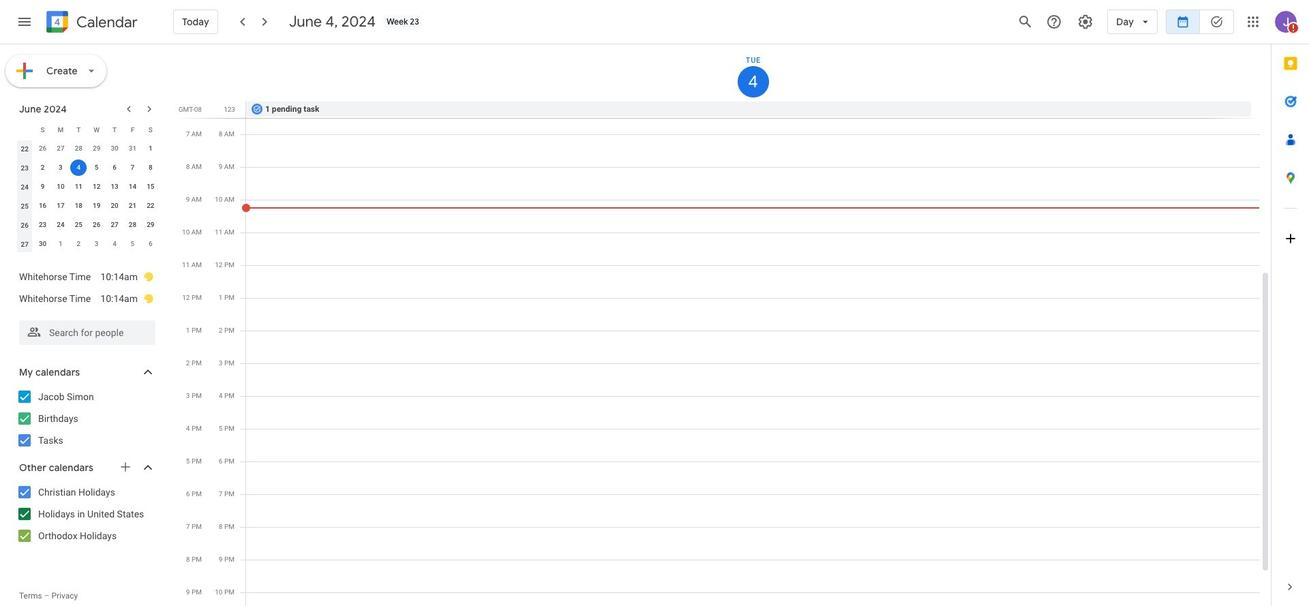 Task type: vqa. For each thing, say whether or not it's contained in the screenshot.
CELL within Row Group
yes



Task type: locate. For each thing, give the bounding box(es) containing it.
23 element
[[34, 217, 51, 233]]

16 element
[[34, 198, 51, 214]]

5 element
[[88, 160, 105, 176]]

list
[[5, 261, 166, 315]]

tuesday, june 4, today element
[[246, 44, 1261, 102], [738, 66, 769, 98]]

22 element
[[142, 198, 159, 214]]

12 element
[[88, 179, 105, 195]]

may 29 element
[[88, 141, 105, 157]]

row group
[[16, 139, 160, 254]]

27 element
[[106, 217, 123, 233]]

other calendars list
[[3, 482, 169, 547]]

tab list
[[1272, 44, 1310, 568]]

list item down july 2 element
[[19, 266, 154, 288]]

heading
[[74, 14, 138, 30]]

4, today element
[[70, 160, 87, 176]]

13 element
[[106, 179, 123, 195]]

None search field
[[0, 315, 169, 345]]

list item
[[19, 266, 154, 288], [19, 288, 154, 310]]

heading inside calendar element
[[74, 14, 138, 30]]

july 3 element
[[88, 236, 105, 252]]

30 element
[[34, 236, 51, 252]]

july 5 element
[[124, 236, 141, 252]]

2 list item from the top
[[19, 288, 154, 310]]

24 element
[[52, 217, 69, 233]]

cell inside the june 2024 grid
[[70, 158, 88, 177]]

column header
[[16, 120, 34, 139]]

25 element
[[70, 217, 87, 233]]

row
[[240, 102, 1272, 118], [16, 120, 160, 139], [16, 139, 160, 158], [16, 158, 160, 177], [16, 177, 160, 196], [16, 196, 160, 216], [16, 216, 160, 235], [16, 235, 160, 254]]

settings menu image
[[1078, 14, 1094, 30]]

28 element
[[124, 217, 141, 233]]

may 28 element
[[70, 141, 87, 157]]

11 element
[[70, 179, 87, 195]]

29 element
[[142, 217, 159, 233]]

list item up the search for people 'text field'
[[19, 288, 154, 310]]

1 element
[[142, 141, 159, 157]]

18 element
[[70, 198, 87, 214]]

grid
[[175, 44, 1272, 606]]

july 1 element
[[52, 236, 69, 252]]

july 6 element
[[142, 236, 159, 252]]

june 2024 grid
[[13, 120, 160, 254]]

14 element
[[124, 179, 141, 195]]

cell
[[70, 158, 88, 177]]

26 element
[[88, 217, 105, 233]]



Task type: describe. For each thing, give the bounding box(es) containing it.
main drawer image
[[16, 14, 33, 30]]

july 4 element
[[106, 236, 123, 252]]

17 element
[[52, 198, 69, 214]]

may 26 element
[[34, 141, 51, 157]]

add other calendars image
[[119, 460, 132, 474]]

20 element
[[106, 198, 123, 214]]

may 27 element
[[52, 141, 69, 157]]

row group inside the june 2024 grid
[[16, 139, 160, 254]]

15 element
[[142, 179, 159, 195]]

19 element
[[88, 198, 105, 214]]

column header inside the june 2024 grid
[[16, 120, 34, 139]]

9 element
[[34, 179, 51, 195]]

6 element
[[106, 160, 123, 176]]

calendar element
[[44, 8, 138, 38]]

21 element
[[124, 198, 141, 214]]

may 31 element
[[124, 141, 141, 157]]

2 element
[[34, 160, 51, 176]]

3 element
[[52, 160, 69, 176]]

8 element
[[142, 160, 159, 176]]

may 30 element
[[106, 141, 123, 157]]

Search for people text field
[[27, 321, 147, 345]]

july 2 element
[[70, 236, 87, 252]]

10 element
[[52, 179, 69, 195]]

1 list item from the top
[[19, 266, 154, 288]]

my calendars list
[[3, 386, 169, 452]]

7 element
[[124, 160, 141, 176]]



